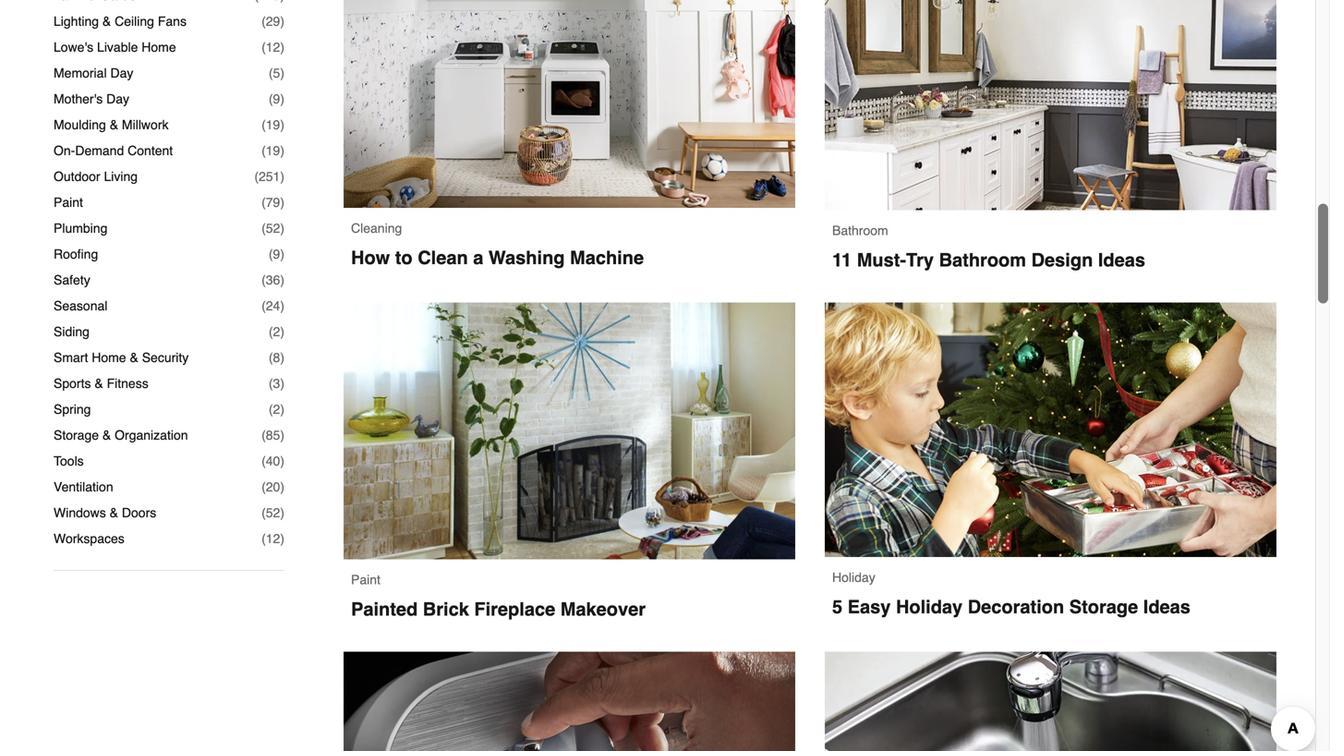 Task type: vqa. For each thing, say whether or not it's contained in the screenshot.
Artificial
no



Task type: locate. For each thing, give the bounding box(es) containing it.
) for lighting & ceiling fans
[[280, 14, 285, 29]]

2 ( 19 ) from the top
[[262, 143, 285, 158]]

0 vertical spatial ideas
[[1098, 249, 1146, 271]]

( 12 ) for workspaces
[[262, 531, 285, 546]]

1 vertical spatial ( 12 )
[[262, 531, 285, 546]]

1 vertical spatial 12
[[266, 531, 280, 546]]

) for ventilation
[[280, 480, 285, 494]]

52 down '( 79 )'
[[266, 221, 280, 236]]

& for organization
[[102, 428, 111, 443]]

2 down 3
[[273, 402, 280, 417]]

9 up ( 36 )
[[273, 247, 280, 262]]

brick
[[423, 599, 469, 620]]

19 for moulding & millwork
[[266, 117, 280, 132]]

a laundry room with a washer and dryer and other essentials. image
[[344, 0, 795, 208]]

19 for on-demand content
[[266, 143, 280, 158]]

storage down spring
[[54, 428, 99, 443]]

1 ( 19 ) from the top
[[262, 117, 285, 132]]

1 vertical spatial 2
[[273, 402, 280, 417]]

1 12 from the top
[[266, 40, 280, 55]]

memorial
[[54, 66, 107, 80]]

storage
[[54, 428, 99, 443], [1070, 596, 1138, 618]]

( 3 )
[[269, 376, 285, 391]]

18 ) from the top
[[280, 454, 285, 468]]

( 24 )
[[262, 298, 285, 313]]

21 ) from the top
[[280, 531, 285, 546]]

( 52 ) down the 20
[[262, 505, 285, 520]]

2 ( 12 ) from the top
[[262, 531, 285, 546]]

0 vertical spatial holiday
[[832, 570, 876, 585]]

8 ) from the top
[[280, 195, 285, 210]]

1 ( 12 ) from the top
[[262, 40, 285, 55]]

0 vertical spatial ( 52 )
[[262, 221, 285, 236]]

( for storage & organization
[[262, 428, 266, 443]]

0 horizontal spatial paint
[[54, 195, 83, 210]]

1 horizontal spatial holiday
[[896, 596, 963, 618]]

12 for workspaces
[[266, 531, 280, 546]]

spring
[[54, 402, 91, 417]]

1 vertical spatial 52
[[266, 505, 280, 520]]

moulding
[[54, 117, 106, 132]]

) for workspaces
[[280, 531, 285, 546]]

2 ( 2 ) from the top
[[269, 402, 285, 417]]

day up moulding & millwork
[[106, 92, 129, 106]]

5
[[273, 66, 280, 80], [832, 596, 843, 618]]

)
[[280, 14, 285, 29], [280, 40, 285, 55], [280, 66, 285, 80], [280, 92, 285, 106], [280, 117, 285, 132], [280, 143, 285, 158], [280, 169, 285, 184], [280, 195, 285, 210], [280, 221, 285, 236], [280, 247, 285, 262], [280, 273, 285, 287], [280, 298, 285, 313], [280, 324, 285, 339], [280, 350, 285, 365], [280, 376, 285, 391], [280, 402, 285, 417], [280, 428, 285, 443], [280, 454, 285, 468], [280, 480, 285, 494], [280, 505, 285, 520], [280, 531, 285, 546]]

9 ) from the top
[[280, 221, 285, 236]]

2
[[273, 324, 280, 339], [273, 402, 280, 417]]

( for sports & fitness
[[269, 376, 273, 391]]

demand
[[75, 143, 124, 158]]

( 79 )
[[262, 195, 285, 210]]

outdoor living
[[54, 169, 138, 184]]

0 vertical spatial ( 12 )
[[262, 40, 285, 55]]

workspaces
[[54, 531, 125, 546]]

day down livable
[[110, 66, 133, 80]]

) for outdoor living
[[280, 169, 285, 184]]

storage & organization
[[54, 428, 188, 443]]

) for storage & organization
[[280, 428, 285, 443]]

( 2 ) down 3
[[269, 402, 285, 417]]

1 vertical spatial 19
[[266, 143, 280, 158]]

) for safety
[[280, 273, 285, 287]]

0 vertical spatial day
[[110, 66, 133, 80]]

3 ) from the top
[[280, 66, 285, 80]]

52
[[266, 221, 280, 236], [266, 505, 280, 520]]

moulding & millwork
[[54, 117, 169, 132]]

11 ) from the top
[[280, 273, 285, 287]]

& up "lowe's livable home"
[[102, 14, 111, 29]]

millwork
[[122, 117, 169, 132]]

17 ) from the top
[[280, 428, 285, 443]]

( 9 ) up ( 36 )
[[269, 247, 285, 262]]

1 ) from the top
[[280, 14, 285, 29]]

& for doors
[[110, 505, 118, 520]]

( for safety
[[262, 273, 266, 287]]

( for moulding & millwork
[[262, 117, 266, 132]]

( 52 ) down '( 79 )'
[[262, 221, 285, 236]]

1 ( 52 ) from the top
[[262, 221, 285, 236]]

& right sports
[[95, 376, 103, 391]]

0 horizontal spatial bathroom
[[832, 223, 888, 238]]

1 2 from the top
[[273, 324, 280, 339]]

10 ) from the top
[[280, 247, 285, 262]]

) for sports & fitness
[[280, 376, 285, 391]]

9 for roofing
[[273, 247, 280, 262]]

1 vertical spatial ( 9 )
[[269, 247, 285, 262]]

6 ) from the top
[[280, 143, 285, 158]]

bathroom right "try"
[[939, 249, 1026, 271]]

20 ) from the top
[[280, 505, 285, 520]]

home
[[142, 40, 176, 55], [92, 350, 126, 365]]

2 ( 9 ) from the top
[[269, 247, 285, 262]]

1 horizontal spatial bathroom
[[939, 249, 1026, 271]]

0 vertical spatial 52
[[266, 221, 280, 236]]

lighting & ceiling fans
[[54, 14, 187, 29]]

decoration
[[968, 596, 1064, 618]]

1 horizontal spatial storage
[[1070, 596, 1138, 618]]

1 horizontal spatial home
[[142, 40, 176, 55]]

0 horizontal spatial storage
[[54, 428, 99, 443]]

1 ( 9 ) from the top
[[269, 92, 285, 106]]

( 52 )
[[262, 221, 285, 236], [262, 505, 285, 520]]

0 vertical spatial home
[[142, 40, 176, 55]]

) for memorial day
[[280, 66, 285, 80]]

5 left the 'easy'
[[832, 596, 843, 618]]

&
[[102, 14, 111, 29], [110, 117, 118, 132], [130, 350, 138, 365], [95, 376, 103, 391], [102, 428, 111, 443], [110, 505, 118, 520]]

( 2 )
[[269, 324, 285, 339], [269, 402, 285, 417]]

1 ( 2 ) from the top
[[269, 324, 285, 339]]

( for windows & doors
[[262, 505, 266, 520]]

1 vertical spatial 5
[[832, 596, 843, 618]]

day
[[110, 66, 133, 80], [106, 92, 129, 106]]

52 down the 20
[[266, 505, 280, 520]]

1 52 from the top
[[266, 221, 280, 236]]

0 vertical spatial 19
[[266, 117, 280, 132]]

52 for plumbing
[[266, 221, 280, 236]]

5 ) from the top
[[280, 117, 285, 132]]

2 ) from the top
[[280, 40, 285, 55]]

( 251 )
[[254, 169, 285, 184]]

9
[[273, 92, 280, 106], [273, 247, 280, 262]]

home down fans
[[142, 40, 176, 55]]

( 19 )
[[262, 117, 285, 132], [262, 143, 285, 158]]

14 ) from the top
[[280, 350, 285, 365]]

) for on-demand content
[[280, 143, 285, 158]]

paint up the painted
[[351, 572, 381, 587]]

1 vertical spatial 9
[[273, 247, 280, 262]]

11
[[832, 249, 852, 271]]

holiday up the 'easy'
[[832, 570, 876, 585]]

paint
[[54, 195, 83, 210], [351, 572, 381, 587]]

) for paint
[[280, 195, 285, 210]]

& up on-demand content
[[110, 117, 118, 132]]

bathroom up 11
[[832, 223, 888, 238]]

cleaning
[[351, 221, 402, 235]]

9 down the ( 5 )
[[273, 92, 280, 106]]

easy
[[848, 596, 891, 618]]

( 12 ) for lowe's livable home
[[262, 40, 285, 55]]

1 9 from the top
[[273, 92, 280, 106]]

& left doors
[[110, 505, 118, 520]]

living
[[104, 169, 138, 184]]

( 29 )
[[262, 14, 285, 29]]

0 vertical spatial 2
[[273, 324, 280, 339]]

1 vertical spatial ( 52 )
[[262, 505, 285, 520]]

tools
[[54, 454, 84, 468]]

fans
[[158, 14, 187, 29]]

( 9 ) down the ( 5 )
[[269, 92, 285, 106]]

try
[[906, 249, 934, 271]]

1 vertical spatial day
[[106, 92, 129, 106]]

1 vertical spatial storage
[[1070, 596, 1138, 618]]

0 vertical spatial 5
[[273, 66, 280, 80]]

0 vertical spatial paint
[[54, 195, 83, 210]]

2 2 from the top
[[273, 402, 280, 417]]

( for paint
[[262, 195, 266, 210]]

0 vertical spatial ( 19 )
[[262, 117, 285, 132]]

storage right decoration
[[1070, 596, 1138, 618]]

ideas for 11 must-try bathroom design ideas
[[1098, 249, 1146, 271]]

) for moulding & millwork
[[280, 117, 285, 132]]

0 vertical spatial 9
[[273, 92, 280, 106]]

1 horizontal spatial 5
[[832, 596, 843, 618]]

2 9 from the top
[[273, 247, 280, 262]]

lowe's livable home
[[54, 40, 176, 55]]

holiday right the 'easy'
[[896, 596, 963, 618]]

paint for (
[[54, 195, 83, 210]]

4 ) from the top
[[280, 92, 285, 106]]

2 for spring
[[273, 402, 280, 417]]

holiday
[[832, 570, 876, 585], [896, 596, 963, 618]]

( for roofing
[[269, 247, 273, 262]]

bathroom
[[832, 223, 888, 238], [939, 249, 1026, 271]]

) for seasonal
[[280, 298, 285, 313]]

12 down ( 20 )
[[266, 531, 280, 546]]

1 vertical spatial paint
[[351, 572, 381, 587]]

windows & doors
[[54, 505, 156, 520]]

paint down the outdoor
[[54, 195, 83, 210]]

52 for windows & doors
[[266, 505, 280, 520]]

16 ) from the top
[[280, 402, 285, 417]]

13 ) from the top
[[280, 324, 285, 339]]

( 9 )
[[269, 92, 285, 106], [269, 247, 285, 262]]

machine
[[570, 247, 644, 268]]

2 12 from the top
[[266, 531, 280, 546]]

(
[[262, 14, 266, 29], [262, 40, 266, 55], [269, 66, 273, 80], [269, 92, 273, 106], [262, 117, 266, 132], [262, 143, 266, 158], [254, 169, 259, 184], [262, 195, 266, 210], [262, 221, 266, 236], [269, 247, 273, 262], [262, 273, 266, 287], [262, 298, 266, 313], [269, 324, 273, 339], [269, 350, 273, 365], [269, 376, 273, 391], [269, 402, 273, 417], [262, 428, 266, 443], [262, 454, 266, 468], [262, 480, 266, 494], [262, 505, 266, 520], [262, 531, 266, 546]]

& for millwork
[[110, 117, 118, 132]]

15 ) from the top
[[280, 376, 285, 391]]

( 12 ) down ( 29 )
[[262, 40, 285, 55]]

to
[[395, 247, 413, 268]]

ideas
[[1098, 249, 1146, 271], [1144, 596, 1191, 618]]

2 up the 8
[[273, 324, 280, 339]]

1 horizontal spatial paint
[[351, 572, 381, 587]]

1 vertical spatial ideas
[[1144, 596, 1191, 618]]

1 19 from the top
[[266, 117, 280, 132]]

0 horizontal spatial 5
[[273, 66, 280, 80]]

2 19 from the top
[[266, 143, 280, 158]]

a person cleaning the kitchen sink. image
[[825, 652, 1277, 751]]

12 down ( 29 )
[[266, 40, 280, 55]]

( for mother's day
[[269, 92, 273, 106]]

5 down 29
[[273, 66, 280, 80]]

1 vertical spatial home
[[92, 350, 126, 365]]

paint for painted brick fireplace makeover
[[351, 572, 381, 587]]

2 52 from the top
[[266, 505, 280, 520]]

& up fitness
[[130, 350, 138, 365]]

0 vertical spatial storage
[[54, 428, 99, 443]]

) for siding
[[280, 324, 285, 339]]

0 vertical spatial bathroom
[[832, 223, 888, 238]]

0 horizontal spatial home
[[92, 350, 126, 365]]

1 vertical spatial ( 19 )
[[262, 143, 285, 158]]

1 vertical spatial holiday
[[896, 596, 963, 618]]

on-demand content
[[54, 143, 173, 158]]

( 12 ) down ( 20 )
[[262, 531, 285, 546]]

security
[[142, 350, 189, 365]]

1 vertical spatial ( 2 )
[[269, 402, 285, 417]]

19
[[266, 117, 280, 132], [266, 143, 280, 158]]

( for workspaces
[[262, 531, 266, 546]]

home up sports & fitness
[[92, 350, 126, 365]]

& left organization
[[102, 428, 111, 443]]

11 must-try bathroom design ideas
[[832, 249, 1146, 271]]

12
[[266, 40, 280, 55], [266, 531, 280, 546]]

0 vertical spatial 12
[[266, 40, 280, 55]]

( 85 )
[[262, 428, 285, 443]]

( 12 )
[[262, 40, 285, 55], [262, 531, 285, 546]]

7 ) from the top
[[280, 169, 285, 184]]

( 2 ) up the 8
[[269, 324, 285, 339]]

19 ) from the top
[[280, 480, 285, 494]]

12 ) from the top
[[280, 298, 285, 313]]

0 vertical spatial ( 9 )
[[269, 92, 285, 106]]

0 vertical spatial ( 2 )
[[269, 324, 285, 339]]

12 for lowe's livable home
[[266, 40, 280, 55]]

2 ( 52 ) from the top
[[262, 505, 285, 520]]



Task type: describe. For each thing, give the bounding box(es) containing it.
ventilation
[[54, 480, 113, 494]]

smart home & security
[[54, 350, 189, 365]]

( 36 )
[[262, 273, 285, 287]]

1 vertical spatial bathroom
[[939, 249, 1026, 271]]

9 for mother's day
[[273, 92, 280, 106]]

painted brick fireplace makeover
[[351, 599, 646, 620]]

( 2 ) for siding
[[269, 324, 285, 339]]

( for siding
[[269, 324, 273, 339]]

85
[[266, 428, 280, 443]]

plumbing
[[54, 221, 108, 236]]

( 52 ) for plumbing
[[262, 221, 285, 236]]

( for ventilation
[[262, 480, 266, 494]]

fitness
[[107, 376, 148, 391]]

) for smart home & security
[[280, 350, 285, 365]]

doors
[[122, 505, 156, 520]]

mother's
[[54, 92, 103, 106]]

( 20 )
[[262, 480, 285, 494]]

( 5 )
[[269, 66, 285, 80]]

) for roofing
[[280, 247, 285, 262]]

3
[[273, 376, 280, 391]]

safety
[[54, 273, 90, 287]]

how to clean a washing machine
[[351, 247, 644, 268]]

sports
[[54, 376, 91, 391]]

2 for siding
[[273, 324, 280, 339]]

( 9 ) for mother's day
[[269, 92, 285, 106]]

& for ceiling
[[102, 14, 111, 29]]

) for spring
[[280, 402, 285, 417]]

( 52 ) for windows & doors
[[262, 505, 285, 520]]

sports & fitness
[[54, 376, 148, 391]]

memorial day
[[54, 66, 133, 80]]

0 horizontal spatial holiday
[[832, 570, 876, 585]]

day for mother's day
[[106, 92, 129, 106]]

livable
[[97, 40, 138, 55]]

29
[[266, 14, 280, 29]]

20
[[266, 480, 280, 494]]

( 40 )
[[262, 454, 285, 468]]

must-
[[857, 249, 906, 271]]

how
[[351, 247, 390, 268]]

) for lowe's livable home
[[280, 40, 285, 55]]

( for spring
[[269, 402, 273, 417]]

79
[[266, 195, 280, 210]]

lighting
[[54, 14, 99, 29]]

( for tools
[[262, 454, 266, 468]]

ceiling
[[115, 14, 154, 29]]

siding
[[54, 324, 90, 339]]

36
[[266, 273, 280, 287]]

windows
[[54, 505, 106, 520]]

( for smart home & security
[[269, 350, 273, 365]]

organization
[[115, 428, 188, 443]]

) for tools
[[280, 454, 285, 468]]

( 2 ) for spring
[[269, 402, 285, 417]]

( for seasonal
[[262, 298, 266, 313]]

lowe's
[[54, 40, 93, 55]]

( 19 ) for content
[[262, 143, 285, 158]]

5 easy holiday decoration storage ideas
[[832, 596, 1191, 618]]

design
[[1032, 249, 1093, 271]]

a closeup of someone turning the on-off knob on a dryer. image
[[344, 652, 795, 751]]

251
[[259, 169, 280, 184]]

( for outdoor living
[[254, 169, 259, 184]]

painted
[[351, 599, 418, 620]]

smart
[[54, 350, 88, 365]]

seasonal
[[54, 298, 108, 313]]

8
[[273, 350, 280, 365]]

a child in front of a christmas tree looking at ornaments in a storage box his mother is holding. image
[[825, 303, 1277, 557]]

a
[[473, 247, 484, 268]]

( for plumbing
[[262, 221, 266, 236]]

( for on-demand content
[[262, 143, 266, 158]]

mother's day
[[54, 92, 129, 106]]

) for plumbing
[[280, 221, 285, 236]]

40
[[266, 454, 280, 468]]

) for windows & doors
[[280, 505, 285, 520]]

makeover
[[561, 599, 646, 620]]

outdoor
[[54, 169, 100, 184]]

clean
[[418, 247, 468, 268]]

a living room with a brick fireplace painted a dappled gray-beige complementing off-white decor. image
[[344, 303, 795, 559]]

& for fitness
[[95, 376, 103, 391]]

( 19 ) for millwork
[[262, 117, 285, 132]]

) for mother's day
[[280, 92, 285, 106]]

washing
[[489, 247, 565, 268]]

( 9 ) for roofing
[[269, 247, 285, 262]]

ideas for 5 easy holiday decoration storage ideas
[[1144, 596, 1191, 618]]

( for lowe's livable home
[[262, 40, 266, 55]]

( for lighting & ceiling fans
[[262, 14, 266, 29]]

( 8 )
[[269, 350, 285, 365]]

remodeled bathroom with bath vanities and marble countertops. image
[[825, 0, 1277, 210]]

( for memorial day
[[269, 66, 273, 80]]

roofing
[[54, 247, 98, 262]]

fireplace
[[474, 599, 555, 620]]

day for memorial day
[[110, 66, 133, 80]]

on-
[[54, 143, 75, 158]]

24
[[266, 298, 280, 313]]

content
[[128, 143, 173, 158]]



